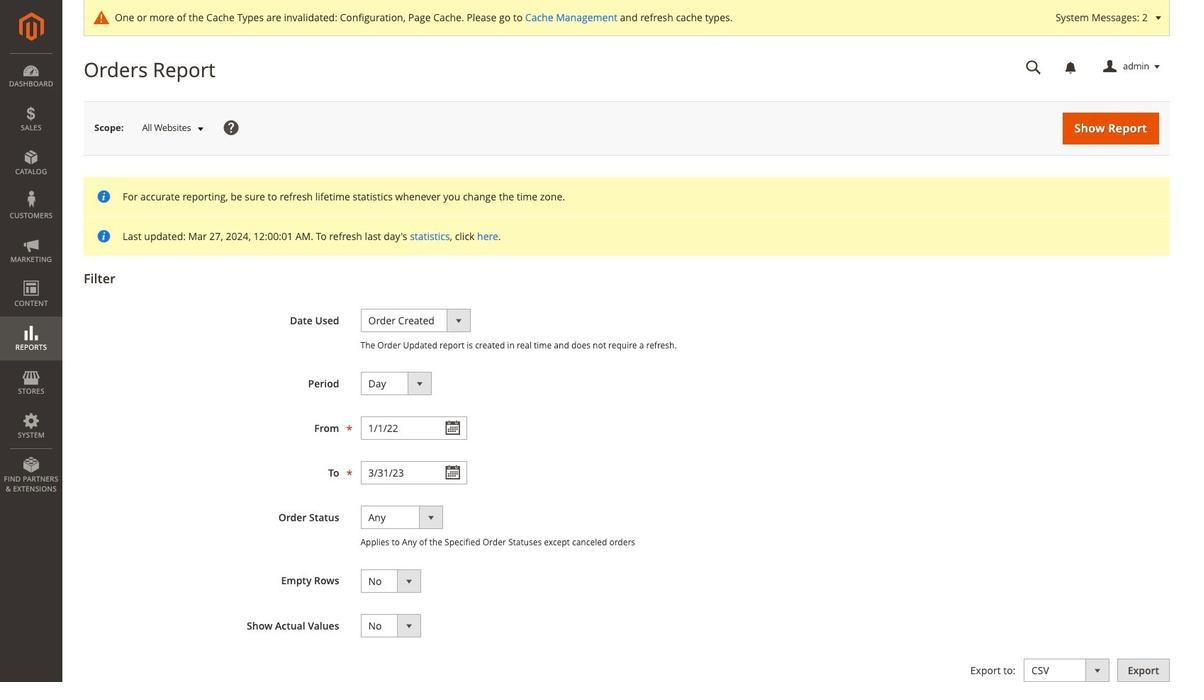 Task type: locate. For each thing, give the bounding box(es) containing it.
None text field
[[1016, 55, 1052, 79], [361, 462, 467, 485], [1016, 55, 1052, 79], [361, 462, 467, 485]]

None text field
[[361, 417, 467, 441]]

menu bar
[[0, 53, 62, 501]]



Task type: describe. For each thing, give the bounding box(es) containing it.
magento admin panel image
[[19, 12, 44, 41]]



